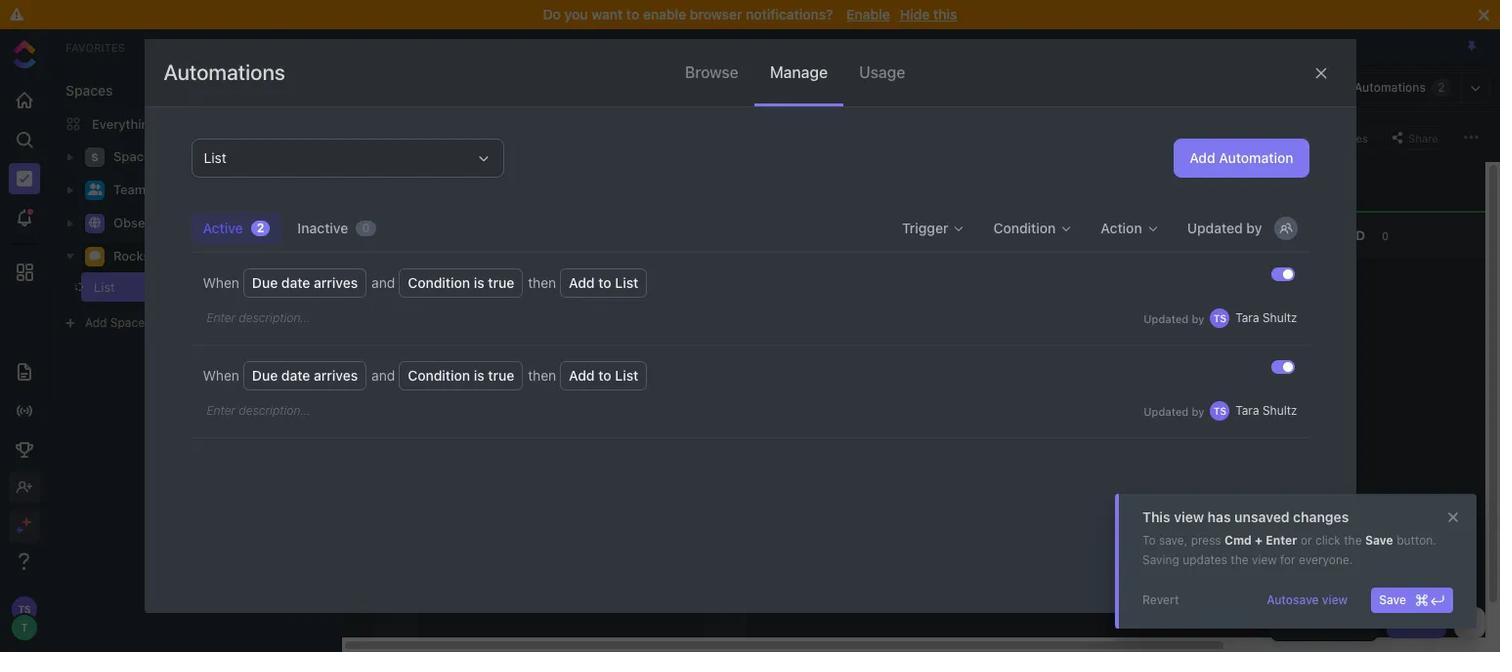 Task type: locate. For each thing, give the bounding box(es) containing it.
1 vertical spatial e
[[718, 370, 735, 378]]

add to list
[[569, 275, 638, 291], [569, 367, 638, 384]]

1 vertical spatial list link
[[75, 273, 297, 302]]

0 vertical spatial condition
[[993, 220, 1056, 237]]

1 horizontal spatial 2
[[310, 280, 317, 293]]

0 vertical spatial save
[[1365, 534, 1393, 548]]

1 due from the top
[[252, 275, 278, 291]]

0 vertical spatial and
[[372, 275, 395, 291]]

0 vertical spatial space
[[113, 149, 151, 164]]

updated by
[[1187, 220, 1262, 237]]

ts
[[1214, 313, 1226, 324], [1214, 406, 1226, 417]]

1 vertical spatial is
[[474, 367, 484, 384]]

1 vertical spatial due
[[252, 367, 278, 384]]

2 vertical spatial 2
[[310, 280, 317, 293]]

0 vertical spatial list link
[[140, 39, 180, 53]]

saving
[[1142, 553, 1179, 568]]

space up team
[[113, 149, 151, 164]]

o
[[391, 298, 404, 307]]

0 right redo
[[1099, 229, 1106, 242]]

the down cmd
[[1231, 553, 1249, 568]]

space for add space
[[110, 316, 145, 330]]

redo
[[1048, 227, 1083, 243]]

1 updated by ts tara shultz from the top
[[1144, 311, 1297, 325]]

view left for
[[1252, 553, 1277, 568]]

p up d
[[718, 352, 735, 361]]

and
[[372, 275, 395, 291], [372, 367, 395, 384]]

condition button
[[982, 213, 1085, 244]]

0 vertical spatial to
[[626, 6, 639, 22]]

0 vertical spatial then
[[528, 275, 556, 291]]

1 l from the top
[[718, 328, 735, 335]]

condition
[[993, 220, 1056, 237], [408, 275, 470, 291], [408, 367, 470, 384]]

1 description... from the top
[[239, 311, 311, 325]]

1 vertical spatial updated by ts tara shultz
[[1144, 404, 1297, 418]]

0 vertical spatial updated by ts tara shultz
[[1144, 311, 1297, 325]]

1 vertical spatial tara
[[1236, 404, 1259, 418]]

when
[[203, 275, 239, 291], [203, 367, 239, 384]]

1 horizontal spatial p
[[718, 352, 735, 361]]

save button
[[1371, 588, 1453, 614]]

2 description... from the top
[[239, 404, 311, 418]]

e down 'o'
[[391, 314, 404, 321]]

0 horizontal spatial e
[[391, 314, 404, 321]]

trigger
[[902, 220, 948, 237]]

0 vertical spatial tara
[[1236, 311, 1259, 325]]

1 vertical spatial due date arrives
[[252, 367, 358, 384]]

1 vertical spatial the
[[1231, 553, 1249, 568]]

1 vertical spatial shultz
[[1263, 404, 1297, 418]]

this
[[933, 6, 957, 22]]

2 right 'active'
[[257, 221, 264, 236]]

space up observatory at the top left
[[149, 182, 187, 198]]

2 up the share
[[1438, 80, 1445, 95]]

favorites
[[65, 41, 125, 53]]

0 vertical spatial p
[[391, 307, 404, 314]]

automations
[[164, 60, 285, 85], [1354, 80, 1426, 95]]

2 vertical spatial space
[[110, 316, 145, 330]]

list
[[149, 39, 170, 53], [204, 150, 226, 166], [615, 275, 638, 291], [94, 280, 115, 295], [452, 289, 468, 301], [615, 367, 638, 384]]

0 vertical spatial +
[[453, 377, 460, 390]]

2 l from the top
[[718, 335, 735, 343]]

2 down inactive
[[310, 280, 317, 293]]

1 vertical spatial +
[[1255, 534, 1263, 548]]

2 condition is true from the top
[[408, 367, 514, 384]]

2 vertical spatial updated
[[1144, 405, 1189, 418]]

1 vertical spatial when
[[203, 367, 239, 384]]

0 vertical spatial view
[[1174, 509, 1204, 526]]

revert
[[1142, 593, 1179, 608]]

globe image
[[89, 217, 101, 229]]

0 vertical spatial true
[[488, 275, 514, 291]]

0 vertical spatial add to list
[[569, 275, 638, 291]]

0 vertical spatial shultz
[[1263, 311, 1297, 325]]

o
[[718, 317, 735, 328]]

time estimate
[[443, 172, 515, 185]]

spaces
[[65, 82, 113, 99]]

1 vertical spatial then
[[528, 367, 556, 384]]

press
[[1191, 534, 1221, 548]]

1 shultz from the top
[[1263, 311, 1297, 325]]

closed
[[1314, 227, 1365, 243]]

n
[[391, 321, 404, 329]]

automation
[[1219, 150, 1293, 166]]

1 vertical spatial ts
[[1214, 406, 1226, 417]]

manage
[[770, 64, 828, 81]]

2 vertical spatial view
[[1322, 593, 1348, 608]]

true
[[488, 275, 514, 291], [488, 367, 514, 384]]

the right click
[[1344, 534, 1362, 548]]

0 right inactive
[[362, 221, 370, 236]]

0 vertical spatial date
[[281, 275, 310, 291]]

then
[[528, 275, 556, 291], [528, 367, 556, 384]]

1 vertical spatial space
[[149, 182, 187, 198]]

1 horizontal spatial the
[[1344, 534, 1362, 548]]

share
[[1408, 131, 1439, 144]]

0 for o p e n
[[391, 345, 404, 353]]

+ right cmd
[[1255, 534, 1263, 548]]

condition is true
[[408, 275, 514, 291], [408, 367, 514, 384]]

save left button.
[[1365, 534, 1393, 548]]

0 vertical spatial due
[[252, 275, 278, 291]]

0 vertical spatial e
[[391, 314, 404, 321]]

1 vertical spatial p
[[718, 352, 735, 361]]

tara
[[1236, 311, 1259, 325], [1236, 404, 1259, 418]]

0 vertical spatial arrives
[[314, 275, 358, 291]]

0 vertical spatial description...
[[239, 311, 311, 325]]

space for team space
[[149, 182, 187, 198]]

unsaved
[[1234, 509, 1290, 526]]

view up save,
[[1174, 509, 1204, 526]]

e down a
[[718, 370, 735, 378]]

to
[[626, 6, 639, 22], [598, 275, 611, 291], [598, 367, 611, 384]]

2 when from the top
[[203, 367, 239, 384]]

1 horizontal spatial view
[[1252, 553, 1277, 568]]

updated
[[1187, 220, 1243, 237], [1144, 312, 1189, 325], [1144, 405, 1189, 418]]

2 due date arrives from the top
[[252, 367, 358, 384]]

0 vertical spatial ts
[[1214, 313, 1226, 324]]

0 vertical spatial enter description...
[[207, 311, 311, 325]]

assignees
[[1315, 131, 1368, 144]]

browse
[[685, 64, 739, 81]]

2
[[1438, 80, 1445, 95], [257, 221, 264, 236], [310, 280, 317, 293]]

0 vertical spatial when
[[203, 275, 239, 291]]

0 vertical spatial updated
[[1187, 220, 1243, 237]]

1 vertical spatial arrives
[[314, 367, 358, 384]]

autosave
[[1267, 593, 1319, 608]]

+ left "subtask"
[[453, 377, 460, 390]]

1 date from the top
[[281, 275, 310, 291]]

observatory link
[[113, 208, 317, 239]]

l
[[718, 328, 735, 335], [718, 335, 735, 343]]

0 down n
[[391, 345, 404, 353]]

team space
[[113, 182, 187, 198]]

list link right favorites
[[140, 39, 180, 53]]

0 horizontal spatial 2
[[257, 221, 264, 236]]

0 vertical spatial due date arrives
[[252, 275, 358, 291]]

l up a
[[718, 328, 735, 335]]

for
[[1280, 553, 1296, 568]]

2 horizontal spatial 2
[[1438, 80, 1445, 95]]

1 true from the top
[[488, 275, 514, 291]]

task
[[1413, 616, 1439, 630]]

automations up share button
[[1354, 80, 1426, 95]]

add
[[1190, 150, 1215, 166], [569, 275, 595, 291], [85, 316, 107, 330], [569, 367, 595, 384], [463, 377, 486, 390]]

1 vertical spatial enter description...
[[207, 404, 311, 418]]

enter
[[207, 311, 236, 325], [207, 404, 236, 418], [1266, 534, 1297, 548]]

1 vertical spatial updated
[[1144, 312, 1189, 325]]

automations up everything link
[[164, 60, 285, 85]]

2 then from the top
[[528, 367, 556, 384]]

view
[[1174, 509, 1204, 526], [1252, 553, 1277, 568], [1322, 593, 1348, 608]]

due
[[252, 275, 278, 291], [252, 367, 278, 384]]

save,
[[1159, 534, 1188, 548]]

list link
[[140, 39, 180, 53], [75, 273, 297, 302]]

action
[[1101, 220, 1142, 237]]

inactive
[[297, 220, 348, 237]]

0 for redo
[[1099, 229, 1106, 242]]

2 ts from the top
[[1214, 406, 1226, 417]]

1 vertical spatial add to list
[[569, 367, 638, 384]]

2 horizontal spatial view
[[1322, 593, 1348, 608]]

1 vertical spatial view
[[1252, 553, 1277, 568]]

estimate
[[471, 172, 515, 185]]

l down o
[[718, 335, 735, 343]]

p up n
[[391, 307, 404, 314]]

1 arrives from the top
[[314, 275, 358, 291]]

view down everyone.
[[1322, 593, 1348, 608]]

space link
[[113, 142, 317, 173]]

save down button.
[[1379, 593, 1406, 608]]

space down rockstar
[[110, 316, 145, 330]]

space
[[113, 149, 151, 164], [149, 182, 187, 198], [110, 316, 145, 330]]

by
[[409, 172, 422, 186], [1246, 220, 1262, 237], [1192, 312, 1204, 325], [1192, 405, 1204, 418]]

share button
[[1386, 126, 1444, 149]]

p
[[391, 307, 404, 314], [718, 352, 735, 361]]

1 vertical spatial description...
[[239, 404, 311, 418]]

view inside the autosave view button
[[1322, 593, 1348, 608]]

button.
[[1397, 534, 1436, 548]]

1 vertical spatial date
[[281, 367, 310, 384]]

condition inside condition button
[[993, 220, 1056, 237]]

notifications?
[[746, 6, 833, 22]]

and down n
[[372, 367, 395, 384]]

e
[[391, 314, 404, 321], [718, 370, 735, 378]]

1 horizontal spatial +
[[1255, 534, 1263, 548]]

shultz
[[1263, 311, 1297, 325], [1263, 404, 1297, 418]]

1 enter description... from the top
[[207, 311, 311, 325]]

2 vertical spatial enter
[[1266, 534, 1297, 548]]

1 horizontal spatial e
[[718, 370, 735, 378]]

1 vertical spatial and
[[372, 367, 395, 384]]

list link down rockstar
[[75, 273, 297, 302]]

0 for closed
[[1382, 229, 1389, 242]]

updated by ts tara shultz
[[1144, 311, 1297, 325], [1144, 404, 1297, 418]]

due date arrives
[[252, 275, 358, 291], [252, 367, 358, 384]]

2 enter description... from the top
[[207, 404, 311, 418]]

1 is from the top
[[474, 275, 484, 291]]

1 vertical spatial true
[[488, 367, 514, 384]]

description...
[[239, 311, 311, 325], [239, 404, 311, 418]]

0 vertical spatial condition is true
[[408, 275, 514, 291]]

2 vertical spatial condition
[[408, 367, 470, 384]]

everything link
[[50, 108, 341, 140]]

view for autosave
[[1322, 593, 1348, 608]]

0 vertical spatial is
[[474, 275, 484, 291]]

0 horizontal spatial p
[[391, 307, 404, 314]]

space inside team space link
[[149, 182, 187, 198]]

and up 'o'
[[372, 275, 395, 291]]

1 vertical spatial save
[[1379, 593, 1406, 608]]

enter description...
[[207, 311, 311, 325], [207, 404, 311, 418]]

0 right closed
[[1382, 229, 1389, 242]]

0 horizontal spatial view
[[1174, 509, 1204, 526]]

1 vertical spatial condition is true
[[408, 367, 514, 384]]



Task type: vqa. For each thing, say whether or not it's contained in the screenshot.
topmost the TS
yes



Task type: describe. For each thing, give the bounding box(es) containing it.
c o l l a p s e d
[[718, 307, 735, 388]]

list inside dropdown button
[[204, 150, 226, 166]]

2 due from the top
[[252, 367, 278, 384]]

autosave view
[[1267, 593, 1348, 608]]

cmd
[[1225, 534, 1252, 548]]

2 updated by ts tara shultz from the top
[[1144, 404, 1297, 418]]

this view has unsaved changes to save, press cmd + enter or click the save button. saving updates the view for everyone.
[[1142, 509, 1436, 568]]

2 vertical spatial to
[[598, 367, 611, 384]]

spaces link
[[50, 82, 113, 99]]

space inside the "space" link
[[113, 149, 151, 164]]

2 add to list from the top
[[569, 367, 638, 384]]

assignees button
[[1291, 126, 1376, 149]]

do you want to enable browser notifications? enable hide this
[[543, 6, 957, 22]]

0 horizontal spatial the
[[1231, 553, 1249, 568]]

rockstar link
[[113, 241, 317, 273]]

2 and from the top
[[372, 367, 395, 384]]

or
[[1301, 534, 1312, 548]]

1 vertical spatial condition
[[408, 275, 470, 291]]

updated by button
[[1175, 213, 1309, 244]]

comment image
[[89, 251, 101, 262]]

team space link
[[113, 175, 317, 206]]

0 horizontal spatial +
[[453, 377, 460, 390]]

add inside button
[[1190, 150, 1215, 166]]

usage
[[859, 64, 905, 81]]

rockstar
[[113, 248, 167, 264]]

updated inside button
[[1187, 220, 1243, 237]]

save inside button
[[1379, 593, 1406, 608]]

enter inside this view has unsaved changes to save, press cmd + enter or click the save button. saving updates the view for everyone.
[[1266, 534, 1297, 548]]

enable
[[847, 6, 890, 22]]

active
[[203, 220, 243, 237]]

2 is from the top
[[474, 367, 484, 384]]

this
[[1142, 509, 1170, 526]]

1 condition is true from the top
[[408, 275, 514, 291]]

1 tara from the top
[[1236, 311, 1259, 325]]

1 when from the top
[[203, 275, 239, 291]]

everyone.
[[1299, 553, 1353, 568]]

you
[[564, 6, 588, 22]]

0 vertical spatial the
[[1344, 534, 1362, 548]]

time
[[443, 172, 468, 185]]

o p e n
[[391, 298, 404, 329]]

save inside this view has unsaved changes to save, press cmd + enter or click the save button. saving updates the view for everyone.
[[1365, 534, 1393, 548]]

2 true from the top
[[488, 367, 514, 384]]

sorting by
[[366, 172, 422, 186]]

2 shultz from the top
[[1263, 404, 1297, 418]]

1 and from the top
[[372, 275, 395, 291]]

1 add to list from the top
[[569, 275, 638, 291]]

want
[[591, 6, 623, 22]]

add automation
[[1190, 150, 1293, 166]]

user group image
[[87, 184, 102, 196]]

enable
[[643, 6, 686, 22]]

subtask
[[490, 377, 539, 390]]

condition button
[[982, 213, 1085, 244]]

everything
[[92, 116, 157, 131]]

has
[[1208, 509, 1231, 526]]

search
[[398, 129, 436, 144]]

browser
[[690, 6, 742, 22]]

action button
[[1089, 213, 1171, 244]]

1 then from the top
[[528, 275, 556, 291]]

d
[[718, 378, 735, 388]]

observatory
[[113, 215, 189, 231]]

1 vertical spatial to
[[598, 275, 611, 291]]

me button
[[1247, 126, 1291, 149]]

1 vertical spatial 2
[[257, 221, 264, 236]]

sorting
[[366, 172, 406, 186]]

do
[[543, 6, 561, 22]]

0 vertical spatial 2
[[1438, 80, 1445, 95]]

1 due date arrives from the top
[[252, 275, 358, 291]]

revert button
[[1135, 588, 1187, 614]]

1 horizontal spatial automations
[[1354, 80, 1426, 95]]

0 horizontal spatial automations
[[164, 60, 285, 85]]

team
[[113, 182, 146, 198]]

tasks...
[[439, 129, 479, 144]]

trigger button
[[890, 213, 978, 244]]

a
[[718, 343, 735, 352]]

by inside button
[[1246, 220, 1262, 237]]

add automation button
[[1174, 139, 1309, 178]]

click
[[1315, 534, 1341, 548]]

me
[[1267, 131, 1283, 144]]

action button
[[1089, 213, 1171, 244]]

changes
[[1293, 509, 1349, 526]]

2 arrives from the top
[[314, 367, 358, 384]]

s
[[718, 361, 735, 370]]

2 date from the top
[[281, 367, 310, 384]]

0 vertical spatial enter
[[207, 311, 236, 325]]

view for this
[[1174, 509, 1204, 526]]

updates
[[1183, 553, 1227, 568]]

autosave view button
[[1259, 588, 1356, 614]]

trigger button
[[890, 213, 978, 244]]

c
[[718, 307, 735, 317]]

1 ts from the top
[[1214, 313, 1226, 324]]

1 vertical spatial enter
[[207, 404, 236, 418]]

+ inside this view has unsaved changes to save, press cmd + enter or click the save button. saving updates the view for everyone.
[[1255, 534, 1263, 548]]

list button
[[191, 139, 504, 178]]

to
[[1142, 534, 1156, 548]]

2 tara from the top
[[1236, 404, 1259, 418]]

hide
[[900, 6, 930, 22]]

search tasks...
[[398, 129, 479, 144]]

updated by button
[[1175, 213, 1309, 244]]

add space
[[85, 316, 145, 330]]

Search tasks... text field
[[398, 124, 560, 151]]

+ add subtask
[[453, 377, 539, 390]]



